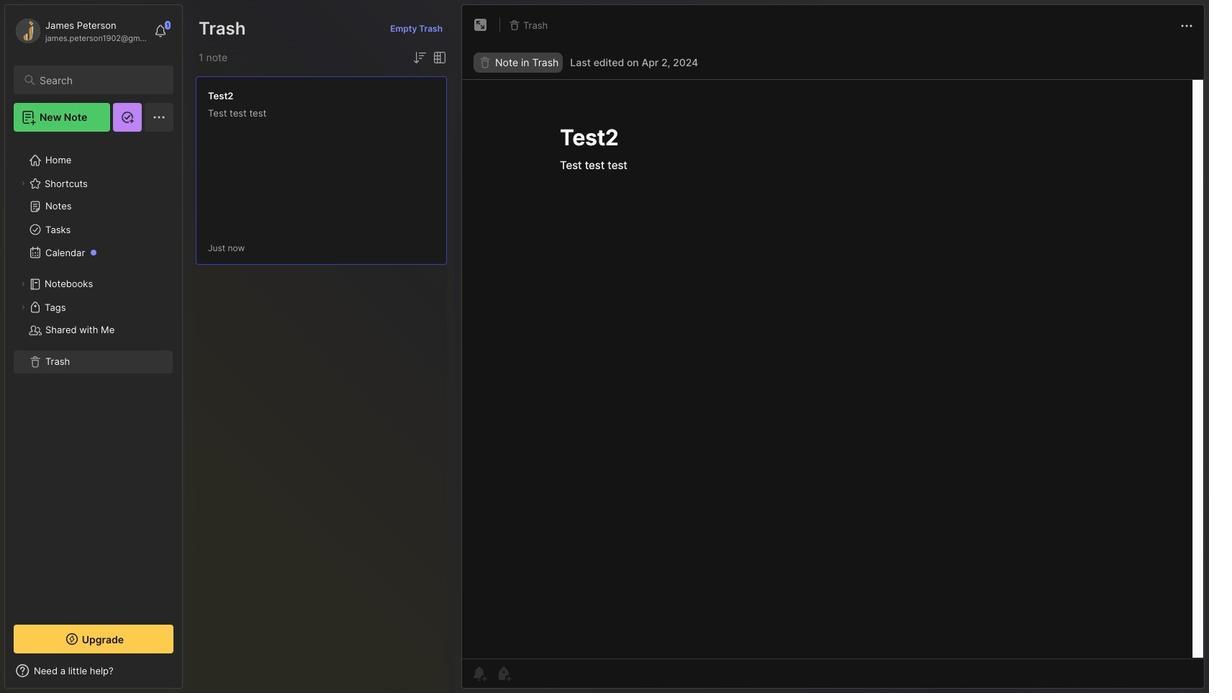 Task type: describe. For each thing, give the bounding box(es) containing it.
note window element
[[462, 4, 1205, 693]]

Search text field
[[40, 73, 161, 87]]

more actions image
[[1179, 17, 1196, 34]]

Note Editor text field
[[462, 79, 1205, 659]]

none search field inside main element
[[40, 71, 161, 89]]

View options field
[[428, 49, 449, 66]]

expand note image
[[472, 17, 490, 34]]

Sort options field
[[411, 49, 428, 66]]

expand notebooks image
[[19, 280, 27, 289]]



Task type: locate. For each thing, give the bounding box(es) containing it.
main element
[[0, 0, 187, 693]]

click to collapse image
[[182, 667, 193, 684]]

tree inside main element
[[5, 140, 182, 612]]

add a reminder image
[[471, 665, 488, 683]]

More actions field
[[1179, 16, 1196, 34]]

expand tags image
[[19, 303, 27, 312]]

tree
[[5, 140, 182, 612]]

add tag image
[[495, 665, 513, 683]]

Account field
[[14, 17, 147, 45]]

None search field
[[40, 71, 161, 89]]

WHAT'S NEW field
[[5, 660, 182, 683]]



Task type: vqa. For each thing, say whether or not it's contained in the screenshot.
"note editor" text field
yes



